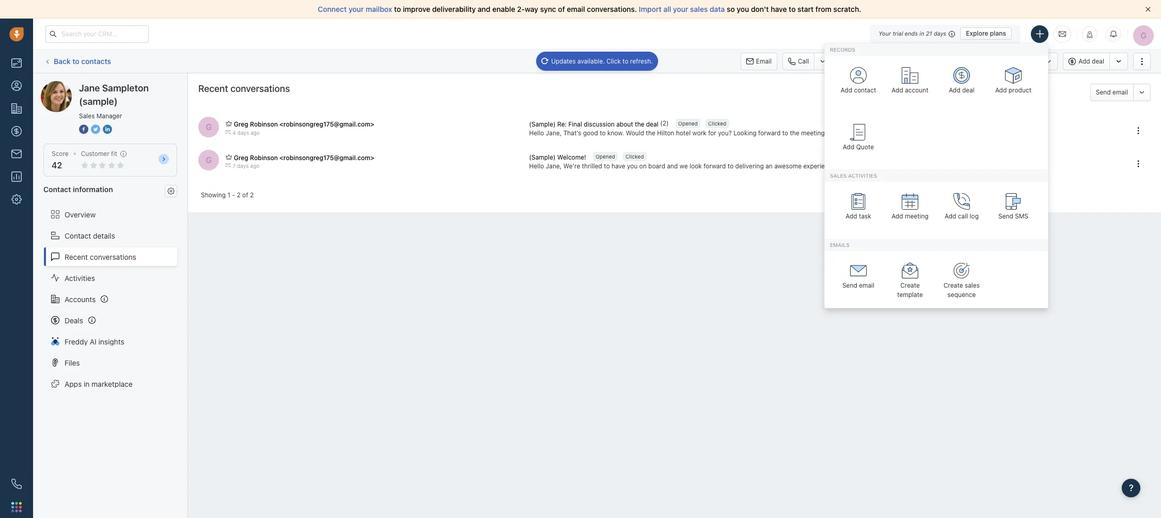 Task type: vqa. For each thing, say whether or not it's contained in the screenshot.
scratch.
yes



Task type: describe. For each thing, give the bounding box(es) containing it.
re:
[[558, 120, 567, 128]]

deals
[[65, 316, 83, 325]]

0 vertical spatial forward
[[759, 129, 781, 137]]

hello for hello jane, that's good to know. would the hilton hotel work for you? looking forward to the meeting. greg
[[529, 129, 544, 137]]

hit
[[1041, 162, 1049, 170]]

42 button
[[52, 161, 62, 170]]

jane sampleton (sample)
[[62, 81, 146, 89]]

to left delivering on the right top of the page
[[728, 162, 734, 170]]

updates
[[552, 57, 576, 65]]

don't
[[751, 5, 769, 13]]

add quote tooltip
[[842, 164, 876, 179]]

-
[[232, 191, 235, 199]]

score 42
[[52, 150, 69, 170]]

0 horizontal spatial and
[[478, 5, 491, 13]]

this
[[905, 162, 916, 170]]

sms inside button
[[853, 57, 866, 65]]

welcome!
[[558, 153, 586, 161]]

2 your from the left
[[673, 5, 689, 13]]

meeting
[[949, 57, 973, 65]]

add task link
[[836, 187, 882, 231]]

robinson for (sample) welcome!
[[250, 154, 278, 162]]

1 vertical spatial sales activities
[[831, 173, 878, 179]]

1 horizontal spatial sales activities
[[999, 57, 1043, 65]]

explore
[[967, 29, 989, 37]]

product
[[1009, 86, 1032, 94]]

connect your mailbox link
[[318, 5, 394, 13]]

add product
[[996, 86, 1032, 94]]

twitter circled image
[[91, 124, 100, 135]]

conversations.
[[587, 5, 637, 13]]

2 horizontal spatial and
[[1099, 162, 1110, 170]]

add contact
[[841, 86, 877, 94]]

1 vertical spatial clicked
[[626, 154, 644, 160]]

1 vertical spatial have
[[612, 162, 626, 170]]

template
[[898, 291, 924, 299]]

2 horizontal spatial of
[[876, 162, 882, 170]]

from
[[816, 5, 832, 13]]

(sample) for (sample) re: final discussion about the deal (2)
[[529, 120, 556, 128]]

0 horizontal spatial recent conversations
[[65, 252, 136, 261]]

(sample) welcome! button
[[529, 153, 588, 162]]

apps
[[65, 380, 82, 388]]

(sample) for jane sampleton (sample) sales manager
[[79, 96, 118, 107]]

back to contacts link
[[43, 53, 112, 69]]

add meeting link
[[887, 187, 934, 231]]

ends
[[905, 30, 918, 37]]

explore plans link
[[961, 27, 1012, 40]]

you left r
[[1150, 162, 1160, 170]]

sales inside jane sampleton (sample) sales manager
[[79, 112, 95, 120]]

facebook circled image
[[79, 124, 88, 135]]

Search your CRM... text field
[[45, 25, 149, 43]]

call
[[959, 213, 969, 220]]

task button
[[894, 52, 929, 70]]

1 vertical spatial in
[[898, 162, 903, 170]]

send for send email link at the right
[[843, 282, 858, 290]]

deal for the add deal button
[[1093, 57, 1105, 65]]

you right "if"
[[938, 162, 948, 170]]

sales inside the create sales sequence
[[965, 282, 980, 290]]

greg for (sample) welcome!
[[234, 154, 248, 162]]

jane for jane sampleton (sample)
[[62, 81, 77, 89]]

for
[[709, 129, 717, 137]]

0 horizontal spatial forward
[[704, 162, 726, 170]]

be
[[1126, 162, 1134, 170]]

send email link
[[836, 257, 882, 300]]

add product link
[[991, 61, 1037, 105]]

add account link
[[887, 61, 934, 105]]

account
[[906, 86, 929, 94]]

refresh.
[[631, 57, 653, 65]]

2 horizontal spatial sales
[[999, 57, 1015, 65]]

sync
[[540, 5, 557, 13]]

add deal for the add deal button
[[1079, 57, 1105, 65]]

0 vertical spatial add quote
[[843, 143, 875, 151]]

greg robinson <robinsongreg175@gmail.com> for (sample) re: final discussion about the deal
[[234, 121, 375, 128]]

email inside menu
[[860, 282, 875, 290]]

manager
[[97, 112, 122, 120]]

we
[[680, 162, 688, 170]]

freshworks switcher image
[[11, 502, 22, 513]]

delivering
[[736, 162, 764, 170]]

add quote inside tooltip
[[846, 167, 872, 174]]

work
[[693, 129, 707, 137]]

send sms link
[[991, 187, 1037, 231]]

updates available. click to refresh.
[[552, 57, 653, 65]]

add for add product link
[[996, 86, 1007, 94]]

(sample) re: final discussion about the deal link
[[529, 120, 661, 129]]

on
[[640, 162, 647, 170]]

updates available. click to refresh. link
[[537, 51, 658, 71]]

add task
[[846, 213, 872, 220]]

activities inside menu
[[849, 173, 878, 179]]

call link
[[783, 52, 815, 70]]

phone image
[[11, 479, 22, 489]]

so
[[727, 5, 735, 13]]

1 horizontal spatial sales
[[831, 173, 847, 179]]

0 vertical spatial of
[[558, 5, 565, 13]]

score
[[52, 150, 69, 158]]

add deal for add deal link
[[949, 86, 975, 94]]

to down discussion
[[600, 129, 606, 137]]

0 vertical spatial days
[[934, 30, 947, 37]]

1 horizontal spatial recent conversations
[[198, 83, 290, 94]]

(sample) for (sample) welcome!
[[529, 153, 556, 161]]

2 2 from the left
[[250, 191, 254, 199]]

add for the add call log link
[[945, 213, 957, 220]]

<robinsongreg175@gmail.com> for (sample) welcome!
[[280, 154, 375, 162]]

board
[[649, 162, 666, 170]]

contact information
[[43, 185, 113, 194]]

4 days ago
[[233, 129, 260, 136]]

to left start
[[789, 5, 796, 13]]

that's
[[564, 129, 582, 137]]

1 your from the left
[[349, 5, 364, 13]]

enable
[[493, 5, 516, 13]]

jane, for that's
[[546, 129, 562, 137]]

contact
[[855, 86, 877, 94]]

1 with from the left
[[981, 162, 993, 170]]

send email inside menu
[[843, 282, 875, 290]]

send inside button
[[1097, 88, 1112, 96]]

help
[[966, 162, 979, 170]]

add for the add contact link
[[841, 86, 853, 94]]

hello jane, that's good to know. would the hilton hotel work for you? looking forward to the meeting. greg
[[529, 129, 843, 137]]

0 vertical spatial in
[[920, 30, 925, 37]]

customer fit
[[81, 150, 117, 158]]

your trial ends in 21 days
[[879, 30, 947, 37]]

1 horizontal spatial have
[[771, 5, 787, 13]]

awesome
[[775, 162, 802, 170]]

0 horizontal spatial sales
[[691, 5, 708, 13]]

the inside (sample) re: final discussion about the deal (2)
[[635, 120, 645, 128]]

42
[[52, 161, 62, 170]]

(sample) re: final discussion about the deal button
[[529, 120, 661, 129]]

menu containing add contact
[[825, 43, 1049, 309]]

add call log
[[945, 213, 979, 220]]

hello for hello jane, we're thrilled to have you on board and we look forward to delivering an awesome experience. at any point of time in this trial, if you need help with something, just hit the reply button and we'll be with you r
[[529, 162, 544, 170]]

looking
[[734, 129, 757, 137]]

sms button
[[837, 52, 871, 70]]

the left meeting.
[[790, 129, 800, 137]]

accounts
[[65, 295, 96, 304]]

greg for (sample) re: final discussion about the deal
[[234, 121, 248, 128]]

showing 1 - 2 of 2
[[201, 191, 254, 199]]

to right mailbox
[[394, 5, 401, 13]]

<robinsongreg175@gmail.com> for (sample) re: final discussion about the deal
[[280, 121, 375, 128]]

just
[[1029, 162, 1040, 170]]

email image
[[1060, 29, 1067, 38]]

0 vertical spatial clicked
[[709, 121, 727, 127]]

(sample) welcome! link
[[529, 153, 588, 162]]

outgoing image
[[226, 129, 231, 135]]

insights
[[98, 337, 124, 346]]

you left on
[[627, 162, 638, 170]]

(sample) re: final discussion about the deal (2)
[[529, 120, 669, 128]]

final
[[569, 120, 582, 128]]

data
[[710, 5, 725, 13]]

1 horizontal spatial activities
[[1017, 57, 1043, 65]]

files
[[65, 358, 80, 367]]

(sample) for jane sampleton (sample)
[[117, 81, 146, 89]]



Task type: locate. For each thing, give the bounding box(es) containing it.
import all your sales data link
[[639, 5, 727, 13]]

0 vertical spatial add deal
[[1079, 57, 1105, 65]]

activities down point
[[849, 173, 878, 179]]

recent up outgoing icon
[[198, 83, 228, 94]]

(sample) inside jane sampleton (sample) sales manager
[[79, 96, 118, 107]]

click
[[607, 57, 621, 65]]

2 vertical spatial email
[[860, 282, 875, 290]]

activities
[[1017, 57, 1043, 65], [849, 173, 878, 179]]

1 vertical spatial recent conversations
[[65, 252, 136, 261]]

something,
[[995, 162, 1027, 170]]

customer
[[81, 150, 109, 158]]

2 with from the left
[[1136, 162, 1148, 170]]

send right log
[[999, 213, 1014, 220]]

sampleton up manager
[[102, 83, 149, 94]]

in left the this
[[898, 162, 903, 170]]

1 jane, from the top
[[546, 129, 562, 137]]

1 horizontal spatial forward
[[759, 129, 781, 137]]

create for create template
[[901, 282, 920, 290]]

2 greg robinson <robinsongreg175@gmail.com> from the top
[[234, 154, 375, 162]]

2 vertical spatial send
[[843, 282, 858, 290]]

the left hilton
[[646, 129, 656, 137]]

2 <robinsongreg175@gmail.com> from the top
[[280, 154, 375, 162]]

greg up 4 days ago
[[234, 121, 248, 128]]

1 <robinsongreg175@gmail.com> from the top
[[280, 121, 375, 128]]

0 vertical spatial robinson
[[250, 121, 278, 128]]

in right apps
[[84, 380, 90, 388]]

reply
[[1062, 162, 1076, 170]]

the
[[635, 120, 645, 128], [646, 129, 656, 137], [790, 129, 800, 137], [1050, 162, 1060, 170]]

close image
[[1146, 7, 1152, 12]]

conversations up 4 days ago
[[231, 83, 290, 94]]

2 robinson from the top
[[250, 154, 278, 162]]

with
[[981, 162, 993, 170], [1136, 162, 1148, 170]]

send for send sms link
[[999, 213, 1014, 220]]

opened up thrilled
[[596, 154, 616, 160]]

sales up "facebook circled" icon
[[79, 112, 95, 120]]

jane sampleton (sample) sales manager
[[79, 83, 149, 120]]

0 vertical spatial opened
[[679, 121, 698, 127]]

0 horizontal spatial 2
[[237, 191, 241, 199]]

0 vertical spatial sales
[[999, 57, 1015, 65]]

0 vertical spatial have
[[771, 5, 787, 13]]

add deal up send email button
[[1079, 57, 1105, 65]]

marketplace
[[92, 380, 133, 388]]

add inside tooltip
[[846, 167, 856, 174]]

sms right log
[[1016, 213, 1029, 220]]

add quote
[[843, 143, 875, 151], [846, 167, 872, 174]]

sampleton for jane sampleton (sample) sales manager
[[102, 83, 149, 94]]

task
[[910, 57, 923, 65]]

0 vertical spatial deal
[[1093, 57, 1105, 65]]

experience.
[[804, 162, 838, 170]]

jane for jane sampleton (sample) sales manager
[[79, 83, 100, 94]]

jane down back
[[62, 81, 77, 89]]

0 horizontal spatial recent
[[65, 252, 88, 261]]

recent up activities
[[65, 252, 88, 261]]

add deal button
[[1064, 52, 1110, 70]]

emails
[[831, 242, 850, 248]]

1 vertical spatial sales
[[965, 282, 980, 290]]

and
[[478, 5, 491, 13], [667, 162, 678, 170], [1099, 162, 1110, 170]]

robinson up 4 days ago
[[250, 121, 278, 128]]

2 jane, from the top
[[546, 162, 562, 170]]

create up sequence
[[944, 282, 964, 290]]

connect your mailbox to improve deliverability and enable 2-way sync of email conversations. import all your sales data so you don't have to start from scratch.
[[318, 5, 862, 13]]

2 vertical spatial sales
[[831, 173, 847, 179]]

back to contacts
[[54, 57, 111, 66]]

greg right meeting.
[[829, 129, 843, 137]]

meeting button
[[934, 52, 979, 70]]

back
[[54, 57, 71, 66]]

create up template
[[901, 282, 920, 290]]

0 vertical spatial <robinsongreg175@gmail.com>
[[280, 121, 375, 128]]

sales up sequence
[[965, 282, 980, 290]]

deal left the (2)
[[647, 120, 659, 128]]

sales down the plans
[[999, 57, 1015, 65]]

sms
[[853, 57, 866, 65], [1016, 213, 1029, 220]]

deal down meeting
[[963, 86, 975, 94]]

1 horizontal spatial your
[[673, 5, 689, 13]]

(sample) up manager
[[117, 81, 146, 89]]

1 vertical spatial conversations
[[90, 252, 136, 261]]

quote inside tooltip
[[857, 167, 872, 174]]

log
[[970, 213, 979, 220]]

(sample) left "re:" at the left top of page
[[529, 120, 556, 128]]

jane
[[62, 81, 77, 89], [79, 83, 100, 94]]

connect
[[318, 5, 347, 13]]

1 vertical spatial quote
[[857, 167, 872, 174]]

0 vertical spatial sales
[[691, 5, 708, 13]]

1 vertical spatial deal
[[963, 86, 975, 94]]

1 horizontal spatial add deal
[[1079, 57, 1105, 65]]

jane, down "re:" at the left top of page
[[546, 129, 562, 137]]

1 vertical spatial greg
[[829, 129, 843, 137]]

2 create from the left
[[944, 282, 964, 290]]

to inside back to contacts link
[[72, 57, 79, 66]]

information
[[73, 185, 113, 194]]

time
[[884, 162, 897, 170]]

quote right at
[[857, 167, 872, 174]]

2 horizontal spatial in
[[920, 30, 925, 37]]

send email button
[[1091, 84, 1134, 101]]

ago right 4
[[251, 129, 260, 136]]

2 vertical spatial in
[[84, 380, 90, 388]]

1 hello from the top
[[529, 129, 544, 137]]

add account
[[892, 86, 929, 94]]

hilton
[[658, 129, 675, 137]]

greg up 7 days ago
[[234, 154, 248, 162]]

add inside button
[[1079, 57, 1091, 65]]

send email down 'emails' at the top of page
[[843, 282, 875, 290]]

0 vertical spatial contact
[[43, 185, 71, 194]]

1 horizontal spatial send
[[999, 213, 1014, 220]]

0 vertical spatial email
[[567, 5, 585, 13]]

days right 21
[[934, 30, 947, 37]]

sampleton for jane sampleton (sample)
[[79, 81, 115, 89]]

2 vertical spatial deal
[[647, 120, 659, 128]]

1 horizontal spatial 2
[[250, 191, 254, 199]]

you right the so
[[737, 5, 750, 13]]

and left enable
[[478, 5, 491, 13]]

deal inside button
[[1093, 57, 1105, 65]]

2 hello from the top
[[529, 162, 544, 170]]

create inside the create sales sequence
[[944, 282, 964, 290]]

explore plans
[[967, 29, 1007, 37]]

of left time
[[876, 162, 882, 170]]

jane down contacts
[[79, 83, 100, 94]]

create for create sales sequence
[[944, 282, 964, 290]]

contact for contact information
[[43, 185, 71, 194]]

recent conversations down "details"
[[65, 252, 136, 261]]

create sales sequence link
[[939, 257, 986, 300]]

sales left data
[[691, 5, 708, 13]]

0 vertical spatial sms
[[853, 57, 866, 65]]

hello up (sample) welcome!
[[529, 129, 544, 137]]

2-
[[517, 5, 525, 13]]

start
[[798, 5, 814, 13]]

jane, down (sample) welcome!
[[546, 162, 562, 170]]

the right the "hit"
[[1050, 162, 1060, 170]]

meeting
[[906, 213, 929, 220]]

days for (sample) re: final discussion about the deal
[[238, 129, 249, 136]]

(sample) inside 'link'
[[529, 153, 556, 161]]

contact down overview at the top left of page
[[65, 231, 91, 240]]

add deal inside button
[[1079, 57, 1105, 65]]

0 horizontal spatial add deal
[[949, 86, 975, 94]]

hello down (sample) welcome!
[[529, 162, 544, 170]]

have right don't
[[771, 5, 787, 13]]

0 horizontal spatial of
[[242, 191, 248, 199]]

1 vertical spatial sales
[[79, 112, 95, 120]]

1 horizontal spatial email
[[860, 282, 875, 290]]

1 horizontal spatial create
[[944, 282, 964, 290]]

0 horizontal spatial jane
[[62, 81, 77, 89]]

1 vertical spatial add deal
[[949, 86, 975, 94]]

activities up product
[[1017, 57, 1043, 65]]

sampleton down contacts
[[79, 81, 115, 89]]

1 horizontal spatial opened
[[679, 121, 698, 127]]

0 horizontal spatial sales
[[79, 112, 95, 120]]

send down 'emails' at the top of page
[[843, 282, 858, 290]]

in left 21
[[920, 30, 925, 37]]

1 vertical spatial activities
[[849, 173, 878, 179]]

1 vertical spatial (sample)
[[529, 153, 556, 161]]

21
[[927, 30, 933, 37]]

sales activities down any
[[831, 173, 878, 179]]

0 horizontal spatial have
[[612, 162, 626, 170]]

and left we
[[667, 162, 678, 170]]

7
[[233, 163, 236, 169]]

robinson for (sample) re: final discussion about the deal
[[250, 121, 278, 128]]

of right sync
[[558, 5, 565, 13]]

clicked up on
[[626, 154, 644, 160]]

0 vertical spatial hello
[[529, 129, 544, 137]]

contact for contact details
[[65, 231, 91, 240]]

<robinsongreg175@gmail.com>
[[280, 121, 375, 128], [280, 154, 375, 162]]

your right all
[[673, 5, 689, 13]]

0 vertical spatial send
[[1097, 88, 1112, 96]]

1 vertical spatial <robinsongreg175@gmail.com>
[[280, 154, 375, 162]]

1 robinson from the top
[[250, 121, 278, 128]]

at
[[840, 162, 846, 170]]

mng settings image
[[167, 187, 175, 195]]

all
[[664, 5, 672, 13]]

to right thrilled
[[604, 162, 610, 170]]

1 vertical spatial jane,
[[546, 162, 562, 170]]

ai
[[90, 337, 96, 346]]

1 vertical spatial sms
[[1016, 213, 1029, 220]]

add for the add deal button
[[1079, 57, 1091, 65]]

0 vertical spatial activities
[[1017, 57, 1043, 65]]

greg robinson <robinsongreg175@gmail.com> for (sample) welcome!
[[234, 154, 375, 162]]

improve
[[403, 5, 431, 13]]

add for "add task" link
[[846, 213, 858, 220]]

ago right 7
[[250, 163, 260, 169]]

opened up the hello jane, that's good to know. would the hilton hotel work for you? looking forward to the meeting. greg
[[679, 121, 698, 127]]

0 vertical spatial recent
[[198, 83, 228, 94]]

greg robinson <robinsongreg175@gmail.com>
[[234, 121, 375, 128], [234, 154, 375, 162]]

0 horizontal spatial conversations
[[90, 252, 136, 261]]

recent conversations up 4 days ago
[[198, 83, 290, 94]]

0 horizontal spatial clicked
[[626, 154, 644, 160]]

sales down at
[[831, 173, 847, 179]]

point
[[860, 162, 874, 170]]

deal up send email button
[[1093, 57, 1105, 65]]

send email down the add deal button
[[1097, 88, 1129, 96]]

(sample) left welcome!
[[529, 153, 556, 161]]

1 vertical spatial ago
[[250, 163, 260, 169]]

add for add deal link
[[949, 86, 961, 94]]

0 horizontal spatial with
[[981, 162, 993, 170]]

add meeting
[[892, 213, 929, 220]]

of right '-'
[[242, 191, 248, 199]]

menu
[[825, 43, 1049, 309]]

0 horizontal spatial sms
[[853, 57, 866, 65]]

email
[[567, 5, 585, 13], [1113, 88, 1129, 96], [860, 282, 875, 290]]

to left meeting.
[[783, 129, 789, 137]]

1 vertical spatial add quote
[[846, 167, 872, 174]]

thrilled
[[582, 162, 603, 170]]

0 vertical spatial (sample)
[[529, 120, 556, 128]]

email inside button
[[1113, 88, 1129, 96]]

0 horizontal spatial create
[[901, 282, 920, 290]]

to inside "updates available. click to refresh." link
[[623, 57, 629, 65]]

if
[[932, 162, 936, 170]]

fit
[[111, 150, 117, 158]]

send down the add deal button
[[1097, 88, 1112, 96]]

1 horizontal spatial in
[[898, 162, 903, 170]]

records
[[831, 46, 856, 52]]

of
[[558, 5, 565, 13], [876, 162, 882, 170], [242, 191, 248, 199]]

days for (sample) welcome!
[[237, 163, 249, 169]]

showing
[[201, 191, 226, 199]]

add contact link
[[836, 61, 882, 105]]

(sample) down the jane sampleton (sample) on the left top of page
[[79, 96, 118, 107]]

sales activities button
[[984, 52, 1064, 70], [984, 52, 1059, 70]]

(sample) inside (sample) re: final discussion about the deal (2)
[[529, 120, 556, 128]]

0 vertical spatial conversations
[[231, 83, 290, 94]]

to
[[394, 5, 401, 13], [789, 5, 796, 13], [72, 57, 79, 66], [623, 57, 629, 65], [600, 129, 606, 137], [783, 129, 789, 137], [604, 162, 610, 170], [728, 162, 734, 170]]

2 horizontal spatial email
[[1113, 88, 1129, 96]]

forward right the looking
[[759, 129, 781, 137]]

0 vertical spatial send email
[[1097, 88, 1129, 96]]

1 vertical spatial recent
[[65, 252, 88, 261]]

0 vertical spatial ago
[[251, 129, 260, 136]]

0 horizontal spatial your
[[349, 5, 364, 13]]

1 horizontal spatial with
[[1136, 162, 1148, 170]]

with right help
[[981, 162, 993, 170]]

1 horizontal spatial recent
[[198, 83, 228, 94]]

create
[[901, 282, 920, 290], [944, 282, 964, 290]]

have left on
[[612, 162, 626, 170]]

1 horizontal spatial deal
[[963, 86, 975, 94]]

1 greg robinson <robinsongreg175@gmail.com> from the top
[[234, 121, 375, 128]]

1 vertical spatial send
[[999, 213, 1014, 220]]

1 horizontal spatial conversations
[[231, 83, 290, 94]]

add for "add meeting" link
[[892, 213, 904, 220]]

jane, for we're
[[546, 162, 562, 170]]

1 vertical spatial (sample)
[[79, 96, 118, 107]]

0 vertical spatial quote
[[857, 143, 875, 151]]

1 vertical spatial robinson
[[250, 154, 278, 162]]

add deal down meeting
[[949, 86, 975, 94]]

with right be
[[1136, 162, 1148, 170]]

0 vertical spatial recent conversations
[[198, 83, 290, 94]]

2
[[237, 191, 241, 199], [250, 191, 254, 199]]

2 vertical spatial of
[[242, 191, 248, 199]]

days
[[934, 30, 947, 37], [238, 129, 249, 136], [237, 163, 249, 169]]

contact details
[[65, 231, 115, 240]]

sms down records at right
[[853, 57, 866, 65]]

would
[[626, 129, 645, 137]]

0 vertical spatial greg
[[234, 121, 248, 128]]

1 (sample) from the top
[[529, 120, 556, 128]]

available.
[[578, 57, 605, 65]]

days right 7
[[237, 163, 249, 169]]

sales activities up product
[[999, 57, 1043, 65]]

1 horizontal spatial sms
[[1016, 213, 1029, 220]]

we're
[[564, 162, 581, 170]]

add call log link
[[939, 187, 986, 231]]

to right back
[[72, 57, 79, 66]]

1 horizontal spatial jane
[[79, 83, 100, 94]]

conversations down "details"
[[90, 252, 136, 261]]

the up would
[[635, 120, 645, 128]]

to right 'click'
[[623, 57, 629, 65]]

and left we'll
[[1099, 162, 1110, 170]]

sampleton inside jane sampleton (sample) sales manager
[[102, 83, 149, 94]]

1 2 from the left
[[237, 191, 241, 199]]

ago for (sample) re: final discussion about the deal
[[251, 129, 260, 136]]

create template
[[898, 282, 924, 299]]

0 horizontal spatial opened
[[596, 154, 616, 160]]

1 horizontal spatial and
[[667, 162, 678, 170]]

add for add account link
[[892, 86, 904, 94]]

2 vertical spatial greg
[[234, 154, 248, 162]]

contacts
[[81, 57, 111, 66]]

0 horizontal spatial send email
[[843, 282, 875, 290]]

r
[[1162, 162, 1162, 170]]

7 days ago
[[233, 163, 260, 169]]

0 vertical spatial sales activities
[[999, 57, 1043, 65]]

deal inside (sample) re: final discussion about the deal (2)
[[647, 120, 659, 128]]

contact down 42
[[43, 185, 71, 194]]

outgoing image
[[226, 163, 231, 168]]

create sales sequence
[[944, 282, 980, 299]]

details
[[93, 231, 115, 240]]

your left mailbox
[[349, 5, 364, 13]]

jane inside jane sampleton (sample) sales manager
[[79, 83, 100, 94]]

1 horizontal spatial sales
[[965, 282, 980, 290]]

ago for (sample) welcome!
[[250, 163, 260, 169]]

import
[[639, 5, 662, 13]]

deal for add deal link
[[963, 86, 975, 94]]

0 horizontal spatial deal
[[647, 120, 659, 128]]

linkedin circled image
[[103, 124, 112, 135]]

send email inside button
[[1097, 88, 1129, 96]]

clicked up "for" at the top of page
[[709, 121, 727, 127]]

1 vertical spatial days
[[238, 129, 249, 136]]

create inside create template
[[901, 282, 920, 290]]

forward right look
[[704, 162, 726, 170]]

2 (sample) from the top
[[529, 153, 556, 161]]

deal
[[1093, 57, 1105, 65], [963, 86, 975, 94], [647, 120, 659, 128]]

1 create from the left
[[901, 282, 920, 290]]

activities
[[65, 274, 95, 282]]

days right 4
[[238, 129, 249, 136]]

0 horizontal spatial email
[[567, 5, 585, 13]]

phone element
[[6, 474, 27, 495]]

add deal link
[[939, 61, 986, 105]]

(sample)
[[117, 81, 146, 89], [79, 96, 118, 107]]

0 horizontal spatial activities
[[849, 173, 878, 179]]

hello jane, we're thrilled to have you on board and we look forward to delivering an awesome experience. at any point of time in this trial, if you need help with something, just hit the reply button and we'll be with you r
[[529, 162, 1162, 170]]

sales
[[691, 5, 708, 13], [965, 282, 980, 290]]

know.
[[608, 129, 625, 137]]

sales activities
[[999, 57, 1043, 65], [831, 173, 878, 179]]

robinson up 7 days ago
[[250, 154, 278, 162]]

1 horizontal spatial clicked
[[709, 121, 727, 127]]

scratch.
[[834, 5, 862, 13]]

quote up point
[[857, 143, 875, 151]]



